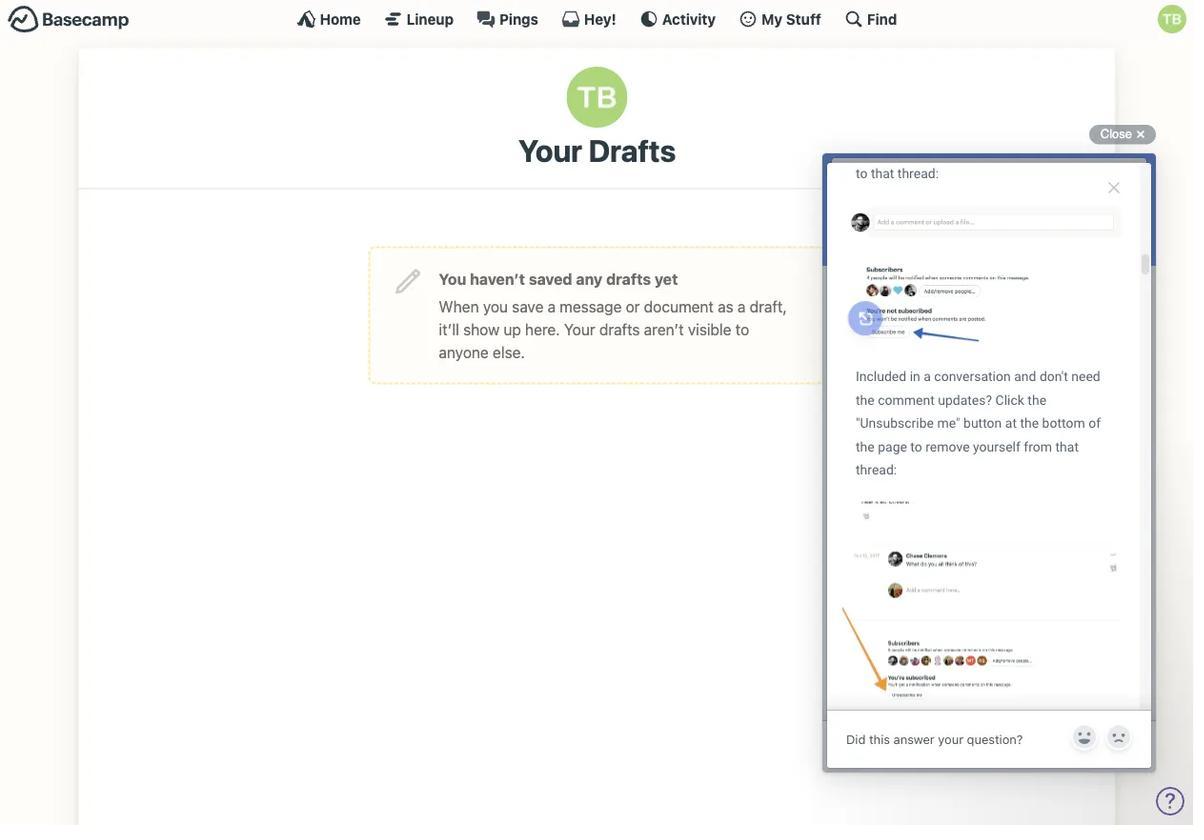 Task type: describe. For each thing, give the bounding box(es) containing it.
here.
[[525, 320, 561, 338]]

or
[[626, 297, 640, 316]]

pings
[[500, 10, 539, 27]]

close
[[1101, 127, 1133, 141]]

else.
[[493, 343, 525, 361]]

as
[[718, 297, 734, 316]]

haven't
[[470, 270, 526, 288]]

find
[[868, 10, 898, 27]]

yet
[[655, 270, 678, 288]]

my
[[762, 10, 783, 27]]

to
[[736, 320, 750, 338]]

document
[[644, 297, 714, 316]]

0 vertical spatial drafts
[[607, 270, 651, 288]]

0 vertical spatial your
[[519, 133, 583, 169]]

your drafts
[[519, 133, 676, 169]]

you
[[483, 297, 508, 316]]

show
[[464, 320, 500, 338]]

home
[[320, 10, 361, 27]]

my stuff
[[762, 10, 822, 27]]

close button
[[1090, 123, 1157, 146]]

aren't
[[644, 320, 684, 338]]

stuff
[[787, 10, 822, 27]]

lineup
[[407, 10, 454, 27]]

any
[[576, 270, 603, 288]]

hey!
[[585, 10, 617, 27]]

1 horizontal spatial tim burton image
[[1159, 5, 1187, 33]]

drafts
[[589, 133, 676, 169]]

save
[[512, 297, 544, 316]]

visible
[[688, 320, 732, 338]]

switch accounts image
[[8, 5, 130, 34]]

0 horizontal spatial tim burton image
[[567, 67, 628, 128]]

activity
[[663, 10, 716, 27]]

hey! button
[[562, 10, 617, 29]]

lineup link
[[384, 10, 454, 29]]



Task type: locate. For each thing, give the bounding box(es) containing it.
tim burton image
[[1159, 5, 1187, 33], [567, 67, 628, 128]]

drafts down "or"
[[600, 320, 640, 338]]

1 horizontal spatial a
[[738, 297, 746, 316]]

message
[[560, 297, 622, 316]]

a right as
[[738, 297, 746, 316]]

1 vertical spatial your
[[564, 320, 596, 338]]

my stuff button
[[739, 10, 822, 29]]

saved
[[529, 270, 573, 288]]

it'll
[[439, 320, 460, 338]]

your
[[519, 133, 583, 169], [564, 320, 596, 338]]

activity link
[[640, 10, 716, 29]]

a right save
[[548, 297, 556, 316]]

anyone
[[439, 343, 489, 361]]

2 a from the left
[[738, 297, 746, 316]]

find button
[[845, 10, 898, 29]]

you
[[439, 270, 467, 288]]

drafts up "or"
[[607, 270, 651, 288]]

drafts
[[607, 270, 651, 288], [600, 320, 640, 338]]

your down message
[[564, 320, 596, 338]]

0 horizontal spatial a
[[548, 297, 556, 316]]

0 vertical spatial tim burton image
[[1159, 5, 1187, 33]]

your left drafts at the top of the page
[[519, 133, 583, 169]]

pings button
[[477, 10, 539, 29]]

1 vertical spatial drafts
[[600, 320, 640, 338]]

cross small image
[[1130, 123, 1153, 146], [1130, 123, 1153, 146]]

1 vertical spatial tim burton image
[[567, 67, 628, 128]]

your inside you haven't saved any drafts yet when you save a message or document as a draft, it'll show up here. your drafts aren't visible to anyone else.
[[564, 320, 596, 338]]

1 a from the left
[[548, 297, 556, 316]]

home link
[[297, 10, 361, 29]]

draft,
[[750, 297, 788, 316]]

a
[[548, 297, 556, 316], [738, 297, 746, 316]]

you haven't saved any drafts yet when you save a message or document as a draft, it'll show up here. your drafts aren't visible to anyone else.
[[439, 270, 788, 361]]

main element
[[0, 0, 1195, 37]]

up
[[504, 320, 521, 338]]

when
[[439, 297, 479, 316]]



Task type: vqa. For each thing, say whether or not it's contained in the screenshot.
the 'my stuff' popup button
yes



